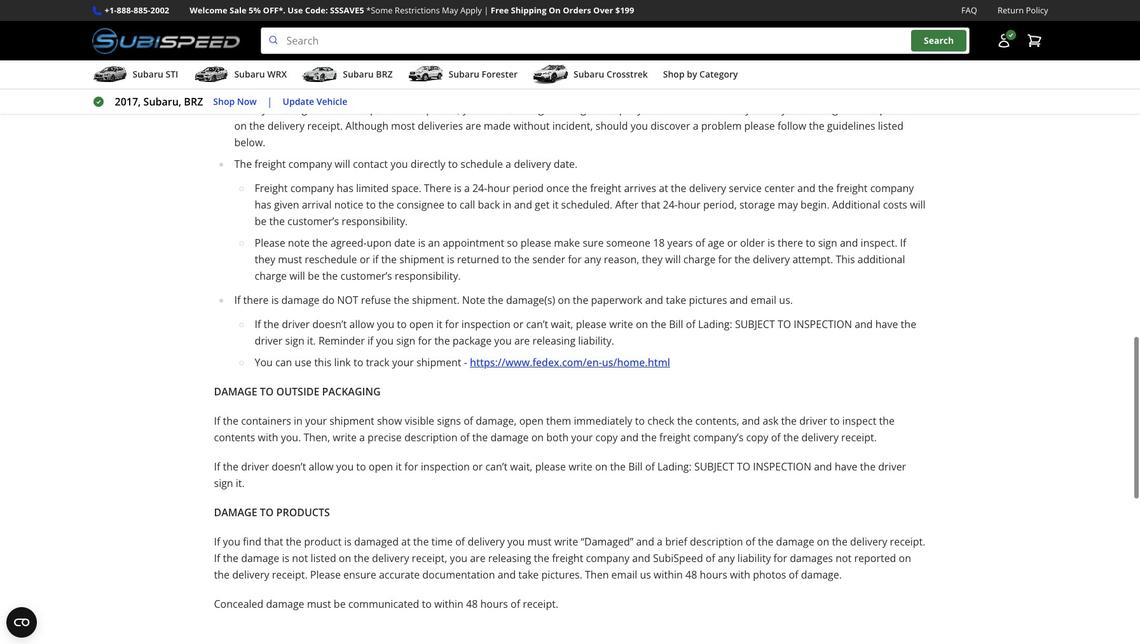 Task type: locate. For each thing, give the bounding box(es) containing it.
doesn't up reminder
[[313, 318, 347, 332]]

be down reschedule
[[308, 269, 320, 283]]

allow for if the driver doesn't allow you to open it for inspection or can't wait, please write on the bill of lading: subject to inspection and have the driver sign it. reminder if you sign for the package you are releasing liability.
[[350, 318, 374, 332]]

at right damaged
[[402, 535, 411, 549]]

2 vertical spatial at
[[402, 535, 411, 549]]

has down freight
[[255, 198, 272, 212]]

shop now link
[[213, 95, 257, 109]]

information.
[[847, 40, 906, 54]]

any up problem
[[734, 103, 751, 117]]

a up call
[[464, 181, 470, 195]]

1 horizontal spatial be
[[308, 269, 320, 283]]

if inside please note the agreed-upon date is an appointment so please make sure someone 18 years of age or older is there to sign and inspect. if they must reschedule or if the shipment is returned to the sender for any reason, they will charge for the delivery attempt. this additional charge will be the customer's responsibility.
[[901, 236, 907, 250]]

can't down damage,
[[486, 460, 508, 474]]

bill inside if the driver doesn't allow you to open it for inspection or can't wait, please write on the bill of lading: subject to inspection and have the driver sign it. reminder if you sign for the package you are releasing liability.
[[669, 318, 684, 332]]

someone
[[607, 236, 651, 250]]

1 vertical spatial at
[[659, 181, 669, 195]]

to inside if the driver doesn't allow you to open it for inspection or can't wait, please write on the bill of lading: subject to inspection and have the driver sign it. reminder if you sign for the package you are releasing liability.
[[778, 318, 792, 332]]

0 vertical spatial please
[[255, 236, 285, 250]]

leaves
[[365, 40, 394, 54]]

please up sender
[[521, 236, 552, 250]]

1 horizontal spatial allow
[[350, 318, 374, 332]]

0 horizontal spatial shop
[[213, 95, 235, 107]]

0 horizontal spatial lading:
[[658, 460, 692, 474]]

any down 'deliver' at the top right of page
[[806, 57, 823, 71]]

2 horizontal spatial with
[[730, 568, 751, 582]]

1 vertical spatial responsibility.
[[395, 269, 461, 283]]

there up 'attempt.'
[[778, 236, 804, 250]]

please inside please note the agreed-upon date is an appointment so please make sure someone 18 years of age or older is there to sign and inspect. if they must reschedule or if the shipment is returned to the sender for any reason, they will charge for the delivery attempt. this additional charge will be the customer's responsibility.
[[521, 236, 552, 250]]

reported
[[870, 103, 912, 117], [855, 552, 897, 566]]

1 horizontal spatial pictures
[[689, 293, 728, 307]]

please
[[745, 119, 775, 133], [521, 236, 552, 250], [576, 318, 607, 332], [535, 460, 566, 474]]

1 horizontal spatial listed
[[879, 119, 904, 133]]

documentation
[[423, 568, 495, 582]]

wrx
[[267, 68, 287, 80]]

write inside if you find that the product is damaged at the time of delivery you must write "damaged" and a brief description of the damage on the delivery receipt. if the damage is not listed on the delivery receipt, you are releasing the freight company and subispeed of any liability for damages not reported on the delivery receipt. please ensure accurate documentation and take pictures. then email us within 48 hours with photos of damage.
[[555, 535, 579, 549]]

subaru down email
[[574, 68, 605, 80]]

is inside freight company has limited space. there is a 24-hour period once the freight arrives at the delivery service center and the freight company has given arrival notice to the consignee to call back in and get it scheduled. after that 24-hour period, storage may begin. additional costs will be the customer's responsibility.
[[454, 181, 462, 195]]

liability
[[753, 103, 787, 117], [738, 552, 771, 566]]

0 vertical spatial there
[[778, 236, 804, 250]]

hour
[[488, 181, 510, 195], [678, 198, 701, 212]]

that down arrives
[[641, 198, 661, 212]]

welcome sale 5% off*. use code: sssave5
[[190, 4, 364, 16]]

subject for if the driver doesn't allow you to open it for inspection or can't wait, please write on the bill of lading: subject to inspection and have the driver sign it. reminder if you sign for the package you are releasing liability.
[[735, 318, 775, 332]]

note
[[288, 236, 310, 250]]

subject for if the driver doesn't allow you to open it for inspection or can't wait, please write on the bill of lading: subject to inspection and have the driver sign it.
[[695, 460, 735, 474]]

it. for if the driver doesn't allow you to open it for inspection or can't wait, please write on the bill of lading: subject to inspection and have the driver sign it.
[[236, 477, 245, 491]]

in
[[503, 198, 512, 212], [294, 414, 303, 428]]

1 vertical spatial hour
[[678, 198, 701, 212]]

any
[[806, 57, 823, 71], [734, 103, 751, 117], [585, 253, 602, 267], [718, 552, 735, 566]]

must down product
[[307, 597, 331, 611]]

0 horizontal spatial important
[[577, 57, 624, 71]]

1 vertical spatial wait,
[[510, 460, 533, 474]]

wait, for if the driver doesn't allow you to open it for inspection or can't wait, please write on the bill of lading: subject to inspection and have the driver sign it. reminder if you sign for the package you are releasing liability.
[[551, 318, 574, 332]]

0 vertical spatial responsibility.
[[342, 214, 408, 228]]

compare).
[[398, 73, 446, 87]]

of inside please note the agreed-upon date is an appointment so please make sure someone 18 years of age or older is there to sign and inspect. if they must reschedule or if the shipment is returned to the sender for any reason, they will charge for the delivery attempt. this additional charge will be the customer's responsibility.
[[696, 236, 705, 250]]

at right arrives
[[659, 181, 669, 195]]

subject inside if the driver doesn't allow you to open it for inspection or can't wait, please write on the bill of lading: subject to inspection and have the driver sign it.
[[695, 460, 735, 474]]

this
[[272, 57, 289, 71], [314, 356, 332, 370]]

freight up the scheduled.
[[591, 181, 622, 195]]

you can use this link to track your shipment - https://www.fedex.com/en-us/home.html
[[255, 356, 671, 370]]

listed inside if you find that the product is damaged at the time of delivery you must write "damaged" and a brief description of the damage on the delivery receipt. if the damage is not listed on the delivery receipt, you are releasing the freight company and subispeed of any liability for damages not reported on the delivery receipt. please ensure accurate documentation and take pictures. then email us within 48 hours with photos of damage.
[[311, 552, 336, 566]]

subaru inside dropdown button
[[343, 68, 374, 80]]

when
[[214, 40, 242, 54]]

for up 'follow'
[[790, 103, 803, 117]]

please left 'follow'
[[745, 119, 775, 133]]

write for if the driver doesn't allow you to open it for inspection or can't wait, please write on the bill of lading: subject to inspection and have the driver sign it. reminder if you sign for the package you are releasing liability.
[[610, 318, 634, 332]]

1 subaru from the left
[[133, 68, 163, 80]]

update
[[283, 95, 314, 107]]

0 vertical spatial description
[[405, 431, 458, 445]]

inspection inside if the driver doesn't allow you to open it for inspection or can't wait, please write on the bill of lading: subject to inspection and have the driver sign it.
[[753, 460, 812, 474]]

1 horizontal spatial hours
[[700, 568, 728, 582]]

releasing up without
[[501, 103, 544, 117]]

it.
[[307, 334, 316, 348], [236, 477, 245, 491]]

us.
[[780, 293, 793, 307]]

find down leaves
[[358, 57, 377, 71]]

not down product
[[292, 552, 308, 566]]

and inside if the driver doesn't allow you to open it for inspection or can't wait, please write on the bill of lading: subject to inspection and have the driver sign it.
[[814, 460, 833, 474]]

you've
[[262, 103, 292, 117]]

4 subaru from the left
[[449, 68, 480, 80]]

please down both
[[535, 460, 566, 474]]

write down the paperwork at the top of page
[[610, 318, 634, 332]]

an inside please note the agreed-upon date is an appointment so please make sure someone 18 years of age or older is there to sign and inspect. if they must reschedule or if the shipment is returned to the sender for any reason, they will charge for the delivery attempt. this additional charge will be the customer's responsibility.
[[428, 236, 440, 250]]

0 horizontal spatial at
[[402, 535, 411, 549]]

return policy
[[998, 4, 1049, 16]]

1 vertical spatial damage
[[214, 506, 257, 520]]

freight up additional
[[837, 181, 868, 195]]

inspection for if the driver doesn't allow you to open it for inspection or can't wait, please write on the bill of lading: subject to inspection and have the driver sign it. reminder if you sign for the package you are releasing liability.
[[462, 318, 511, 332]]

damage down damage,
[[491, 431, 529, 445]]

signs down 'deliver' at the top right of page
[[826, 57, 850, 71]]

welcome
[[190, 4, 228, 16]]

for inside 'when your ltl truck shipment leaves our warehouse, you will receive an email with pictures of your shipment and important deliver information. attached to this email you will find images of your package(s). it is extremely important to check your freight for shortages or any signs of damage at the time of delivery (use the images to compare).'
[[727, 57, 741, 71]]

1 horizontal spatial 48
[[686, 568, 698, 582]]

it right get
[[553, 198, 559, 212]]

return
[[998, 4, 1024, 16]]

allow inside if the driver doesn't allow you to open it for inspection or can't wait, please write on the bill of lading: subject to inspection and have the driver sign it. reminder if you sign for the package you are releasing liability.
[[350, 318, 374, 332]]

are inside if you find that the product is damaged at the time of delivery you must write "damaged" and a brief description of the damage on the delivery receipt. if the damage is not listed on the delivery receipt, you are releasing the freight company and subispeed of any liability for damages not reported on the delivery receipt. please ensure accurate documentation and take pictures. then email us within 48 hours with photos of damage.
[[470, 552, 486, 566]]

1 vertical spatial images
[[349, 73, 383, 87]]

and inside please note the agreed-upon date is an appointment so please make sure someone 18 years of age or older is there to sign and inspect. if they must reschedule or if the shipment is returned to the sender for any reason, they will charge for the delivery attempt. this additional charge will be the customer's responsibility.
[[840, 236, 859, 250]]

bill up us/home.html in the bottom right of the page
[[669, 318, 684, 332]]

1 horizontal spatial email
[[612, 568, 638, 582]]

0 vertical spatial reported
[[870, 103, 912, 117]]

shop left by
[[663, 68, 685, 80]]

packaging
[[322, 385, 381, 399]]

1 horizontal spatial it.
[[307, 334, 316, 348]]

is up call
[[454, 181, 462, 195]]

on inside if the containers in your shipment show visible signs of damage, open them immediately to check the contents, and ask the driver to inspect the contents with you. then, write a precise description of the damage on both your copy and the freight company's copy of the delivery receipt.
[[532, 431, 544, 445]]

delivery inside if the containers in your shipment show visible signs of damage, open them immediately to check the contents, and ask the driver to inspect the contents with you. then, write a precise description of the damage on both your copy and the freight company's copy of the delivery receipt.
[[802, 431, 839, 445]]

1 vertical spatial subject
[[695, 460, 735, 474]]

write inside if the driver doesn't allow you to open it for inspection or can't wait, please write on the bill of lading: subject to inspection and have the driver sign it. reminder if you sign for the package you are releasing liability.
[[610, 318, 634, 332]]

2 horizontal spatial email
[[751, 293, 777, 307]]

freight company has limited space. there is a 24-hour period once the freight arrives at the delivery service center and the freight company has given arrival notice to the consignee to call back in and get it scheduled. after that 24-hour period, storage may begin. additional costs will be the customer's responsibility.
[[255, 181, 926, 228]]

limited
[[356, 181, 389, 195]]

lading: for if the driver doesn't allow you to open it for inspection or can't wait, please write on the bill of lading: subject to inspection and have the driver sign it.
[[658, 460, 692, 474]]

ask
[[763, 414, 779, 428]]

images up accepted
[[349, 73, 383, 87]]

inspection down visible
[[421, 460, 470, 474]]

brz
[[376, 68, 393, 80], [184, 95, 203, 109]]

this
[[836, 253, 856, 267]]

2 copy from the left
[[747, 431, 769, 445]]

if for if the containers in your shipment show visible signs of damage, open them immediately to check the contents, and ask the driver to inspect the contents with you. then, write a precise description of the damage on both your copy and the freight company's copy of the delivery receipt.
[[214, 414, 220, 428]]

email inside 'when your ltl truck shipment leaves our warehouse, you will receive an email with pictures of your shipment and important deliver information. attached to this email you will find images of your package(s). it is extremely important to check your freight for shortages or any signs of damage at the time of delivery (use the images to compare).'
[[291, 57, 317, 71]]

48
[[686, 568, 698, 582], [466, 597, 478, 611]]

1 vertical spatial shop
[[213, 95, 235, 107]]

| right 'now'
[[267, 95, 273, 109]]

0 horizontal spatial be
[[255, 214, 267, 228]]

can't for if the driver doesn't allow you to open it for inspection or can't wait, please write on the bill of lading: subject to inspection and have the driver sign it.
[[486, 460, 508, 474]]

guidelines
[[828, 119, 876, 133]]

should
[[596, 119, 628, 133]]

a subaru brz thumbnail image image
[[302, 65, 338, 84]]

inspection inside if the driver doesn't allow you to open it for inspection or can't wait, please write on the bill of lading: subject to inspection and have the driver sign it. reminder if you sign for the package you are releasing liability.
[[794, 318, 853, 332]]

customer's inside freight company has limited space. there is a 24-hour period once the freight arrives at the delivery service center and the freight company has given arrival notice to the consignee to call back in and get it scheduled. after that 24-hour period, storage may begin. additional costs will be the customer's responsibility.
[[288, 214, 339, 228]]

1 horizontal spatial an
[[550, 40, 562, 54]]

0 horizontal spatial have
[[835, 460, 858, 474]]

sti
[[166, 68, 178, 80]]

0 horizontal spatial hour
[[488, 181, 510, 195]]

with inside if you find that the product is damaged at the time of delivery you must write "damaged" and a brief description of the damage on the delivery receipt. if the damage is not listed on the delivery receipt, you are releasing the freight company and subispeed of any liability for damages not reported on the delivery receipt. please ensure accurate documentation and take pictures. then email us within 48 hours with photos of damage.
[[730, 568, 751, 582]]

1 vertical spatial pictures
[[689, 293, 728, 307]]

open for if the driver doesn't allow you to open it for inspection or can't wait, please write on the bill of lading: subject to inspection and have the driver sign it.
[[369, 460, 393, 474]]

shipment up category
[[694, 40, 739, 54]]

extremely
[[527, 57, 574, 71]]

time inside 'when your ltl truck shipment leaves our warehouse, you will receive an email with pictures of your shipment and important deliver information. attached to this email you will find images of your package(s). it is extremely important to check your freight for shortages or any signs of damage at the time of delivery (use the images to compare).'
[[232, 73, 254, 87]]

images down our
[[380, 57, 413, 71]]

please note the agreed-upon date is an appointment so please make sure someone 18 years of age or older is there to sign and inspect. if they must reschedule or if the shipment is returned to the sender for any reason, they will charge for the delivery attempt. this additional charge will be the customer's responsibility.
[[255, 236, 907, 283]]

email right then
[[612, 568, 638, 582]]

1 vertical spatial can't
[[486, 460, 508, 474]]

1 vertical spatial this
[[314, 356, 332, 370]]

will down shipment at the left top of page
[[340, 57, 356, 71]]

if inside please note the agreed-upon date is an appointment so please make sure someone 18 years of age or older is there to sign and inspect. if they must reschedule or if the shipment is returned to the sender for any reason, they will charge for the delivery attempt. this additional charge will be the customer's responsibility.
[[373, 253, 379, 267]]

0 vertical spatial shop
[[663, 68, 685, 80]]

arrival
[[302, 198, 332, 212]]

if inside if the driver doesn't allow you to open it for inspection or can't wait, please write on the bill of lading: subject to inspection and have the driver sign it. reminder if you sign for the package you are releasing liability.
[[368, 334, 374, 348]]

0 horizontal spatial customer's
[[288, 214, 339, 228]]

a
[[693, 119, 699, 133], [506, 157, 512, 171], [464, 181, 470, 195], [359, 431, 365, 445], [657, 535, 663, 549]]

search input field
[[261, 27, 970, 54]]

1 horizontal spatial |
[[484, 4, 489, 16]]

listed down product
[[311, 552, 336, 566]]

1 horizontal spatial have
[[876, 318, 899, 332]]

2 subaru from the left
[[234, 68, 265, 80]]

if for the
[[373, 253, 379, 267]]

0 vertical spatial has
[[337, 181, 354, 195]]

freight up "subispeed"
[[693, 57, 725, 71]]

check left by
[[639, 57, 666, 71]]

$199
[[616, 4, 635, 16]]

description inside if you find that the product is damaged at the time of delivery you must write "damaged" and a brief description of the damage on the delivery receipt. if the damage is not listed on the delivery receipt, you are releasing the freight company and subispeed of any liability for damages not reported on the delivery receipt. please ensure accurate documentation and take pictures. then email us within 48 hours with photos of damage.
[[690, 535, 744, 549]]

brz inside dropdown button
[[376, 68, 393, 80]]

find down damage to products
[[243, 535, 262, 549]]

1 horizontal spatial find
[[358, 57, 377, 71]]

for left shortages
[[727, 57, 741, 71]]

can't
[[526, 318, 549, 332], [486, 460, 508, 474]]

that
[[641, 198, 661, 212], [264, 535, 283, 549]]

package(s).
[[452, 57, 505, 71]]

1 vertical spatial customer's
[[341, 269, 392, 283]]

subaru for subaru wrx
[[234, 68, 265, 80]]

0 vertical spatial lading:
[[699, 318, 733, 332]]

check inside 'when your ltl truck shipment leaves our warehouse, you will receive an email with pictures of your shipment and important deliver information. attached to this email you will find images of your package(s). it is extremely important to check your freight for shortages or any signs of damage at the time of delivery (use the images to compare).'
[[639, 57, 666, 71]]

allow down then,
[[309, 460, 334, 474]]

0 vertical spatial releasing
[[501, 103, 544, 117]]

0 vertical spatial that
[[641, 198, 661, 212]]

0 vertical spatial subject
[[735, 318, 775, 332]]

hours down subispeed
[[700, 568, 728, 582]]

freight inside if the containers in your shipment show visible signs of damage, open them immediately to check the contents, and ask the driver to inspect the contents with you. then, write a precise description of the damage on both your copy and the freight company's copy of the delivery receipt.
[[660, 431, 691, 445]]

subaru for subaru sti
[[133, 68, 163, 80]]

be
[[255, 214, 267, 228], [308, 269, 320, 283], [334, 597, 346, 611]]

although
[[346, 119, 389, 133]]

subject
[[735, 318, 775, 332], [695, 460, 735, 474]]

for up photos
[[774, 552, 788, 566]]

signs inside 'when your ltl truck shipment leaves our warehouse, you will receive an email with pictures of your shipment and important deliver information. attached to this email you will find images of your package(s). it is extremely important to check your freight for shortages or any signs of damage at the time of delivery (use the images to compare).'
[[826, 57, 850, 71]]

receipt. inside if the containers in your shipment show visible signs of damage, open them immediately to check the contents, and ask the driver to inspect the contents with you. then, write a precise description of the damage on both your copy and the freight company's copy of the delivery receipt.
[[842, 431, 877, 445]]

or down damage,
[[473, 460, 483, 474]]

lading:
[[699, 318, 733, 332], [658, 460, 692, 474]]

subaru for subaru brz
[[343, 68, 374, 80]]

1 horizontal spatial open
[[410, 318, 434, 332]]

time up receipt,
[[432, 535, 453, 549]]

wait, for if the driver doesn't allow you to open it for inspection or can't wait, please write on the bill of lading: subject to inspection and have the driver sign it.
[[510, 460, 533, 474]]

customer's up "refuse"
[[341, 269, 392, 283]]

if inside if the containers in your shipment show visible signs of damage, open them immediately to check the contents, and ask the driver to inspect the contents with you. then, write a precise description of the damage on both your copy and the freight company's copy of the delivery receipt.
[[214, 414, 220, 428]]

subaru,
[[144, 95, 181, 109]]

if down upon
[[373, 253, 379, 267]]

wait, up https://www.fedex.com/en-us/home.html link
[[551, 318, 574, 332]]

1 vertical spatial an
[[428, 236, 440, 250]]

0 horizontal spatial hours
[[481, 597, 508, 611]]

shipment inside if the containers in your shipment show visible signs of damage, open them immediately to check the contents, and ask the driver to inspect the contents with you. then, write a precise description of the damage on both your copy and the freight company's copy of the delivery receipt.
[[330, 414, 375, 428]]

any right subispeed
[[718, 552, 735, 566]]

open left them
[[520, 414, 544, 428]]

period
[[513, 181, 544, 195]]

1 vertical spatial bill
[[629, 460, 643, 474]]

liability up photos
[[738, 552, 771, 566]]

0 horizontal spatial bill
[[629, 460, 643, 474]]

find inside 'when your ltl truck shipment leaves our warehouse, you will receive an email with pictures of your shipment and important deliver information. attached to this email you will find images of your package(s). it is extremely important to check your freight for shortages or any signs of damage at the time of delivery (use the images to compare).'
[[358, 57, 377, 71]]

0 vertical spatial with
[[593, 40, 614, 54]]

0 horizontal spatial that
[[264, 535, 283, 549]]

1 horizontal spatial take
[[666, 293, 687, 307]]

shop for shop now
[[213, 95, 235, 107]]

important down search input field at the top of the page
[[577, 57, 624, 71]]

1 horizontal spatial lading:
[[699, 318, 733, 332]]

releasing
[[501, 103, 544, 117], [533, 334, 576, 348], [488, 552, 531, 566]]

1 damage from the top
[[214, 385, 257, 399]]

customer's inside please note the agreed-upon date is an appointment so please make sure someone 18 years of age or older is there to sign and inspect. if they must reschedule or if the shipment is returned to the sender for any reason, they will charge for the delivery attempt. this additional charge will be the customer's responsibility.
[[341, 269, 392, 283]]

it for if the driver doesn't allow you to open it for inspection or can't wait, please write on the bill of lading: subject to inspection and have the driver sign it. reminder if you sign for the package you are releasing liability.
[[437, 318, 443, 332]]

1 vertical spatial lading:
[[658, 460, 692, 474]]

wait, inside if the driver doesn't allow you to open it for inspection or can't wait, please write on the bill of lading: subject to inspection and have the driver sign it.
[[510, 460, 533, 474]]

costs
[[884, 198, 908, 212]]

0 vertical spatial pictures
[[616, 40, 655, 54]]

the
[[234, 157, 252, 171]]

for down age
[[719, 253, 732, 267]]

for up "package"
[[445, 318, 459, 332]]

shipping
[[511, 4, 547, 16]]

bill inside if the driver doesn't allow you to open it for inspection or can't wait, please write on the bill of lading: subject to inspection and have the driver sign it.
[[629, 460, 643, 474]]

a subaru sti thumbnail image image
[[92, 65, 128, 84]]

by
[[687, 68, 698, 80]]

doesn't for if the driver doesn't allow you to open it for inspection or can't wait, please write on the bill of lading: subject to inspection and have the driver sign it. reminder if you sign for the package you are releasing liability.
[[313, 318, 347, 332]]

shipment inside please note the agreed-upon date is an appointment so please make sure someone 18 years of age or older is there to sign and inspect. if they must reschedule or if the shipment is returned to the sender for any reason, they will charge for the delivery attempt. this additional charge will be the customer's responsibility.
[[400, 253, 445, 267]]

subispeed
[[653, 552, 703, 566]]

0 vertical spatial it.
[[307, 334, 316, 348]]

0 vertical spatial allow
[[350, 318, 374, 332]]

it. inside if the driver doesn't allow you to open it for inspection or can't wait, please write on the bill of lading: subject to inspection and have the driver sign it. reminder if you sign for the package you are releasing liability.
[[307, 334, 316, 348]]

0 vertical spatial doesn't
[[313, 318, 347, 332]]

write inside if the driver doesn't allow you to open it for inspection or can't wait, please write on the bill of lading: subject to inspection and have the driver sign it.
[[569, 460, 593, 474]]

it down precise
[[396, 460, 402, 474]]

a subaru crosstrek thumbnail image image
[[533, 65, 569, 84]]

1 vertical spatial inspection
[[753, 460, 812, 474]]

customer's down arrival
[[288, 214, 339, 228]]

is inside 'when your ltl truck shipment leaves our warehouse, you will receive an email with pictures of your shipment and important deliver information. attached to this email you will find images of your package(s). it is extremely important to check your freight for shortages or any signs of damage at the time of delivery (use the images to compare).'
[[517, 57, 524, 71]]

doesn't down you.
[[272, 460, 306, 474]]

subaru up 'now'
[[234, 68, 265, 80]]

pictures
[[616, 40, 655, 54], [689, 293, 728, 307]]

subispeed
[[666, 103, 719, 117]]

inspect.
[[861, 236, 898, 250]]

1 vertical spatial must
[[528, 535, 552, 549]]

hour up back
[[488, 181, 510, 195]]

lading: for if the driver doesn't allow you to open it for inspection or can't wait, please write on the bill of lading: subject to inspection and have the driver sign it. reminder if you sign for the package you are releasing liability.
[[699, 318, 733, 332]]

returned
[[457, 253, 499, 267]]

freight up freight
[[255, 157, 286, 171]]

track
[[366, 356, 390, 370]]

1 horizontal spatial wait,
[[551, 318, 574, 332]]

truck
[[287, 40, 314, 54]]

age
[[708, 236, 725, 250]]

will left contact
[[335, 157, 350, 171]]

lading: inside if the driver doesn't allow you to open it for inspection or can't wait, please write on the bill of lading: subject to inspection and have the driver sign it. reminder if you sign for the package you are releasing liability.
[[699, 318, 733, 332]]

free
[[491, 4, 509, 16]]

description right brief
[[690, 535, 744, 549]]

description down visible
[[405, 431, 458, 445]]

damage
[[865, 57, 903, 71], [282, 293, 320, 307], [491, 431, 529, 445], [777, 535, 815, 549], [241, 552, 279, 566], [266, 597, 304, 611]]

2 horizontal spatial it
[[553, 198, 559, 212]]

0 vertical spatial images
[[380, 57, 413, 71]]

doesn't for if the driver doesn't allow you to open it for inspection or can't wait, please write on the bill of lading: subject to inspection and have the driver sign it.
[[272, 460, 306, 474]]

releasing inside if you find that the product is damaged at the time of delivery you must write "damaged" and a brief description of the damage on the delivery receipt. if the damage is not listed on the delivery receipt, you are releasing the freight company and subispeed of any liability for damages not reported on the delivery receipt. please ensure accurate documentation and take pictures. then email us within 48 hours with photos of damage.
[[488, 552, 531, 566]]

period,
[[704, 198, 737, 212]]

use
[[288, 4, 303, 16]]

sign
[[819, 236, 838, 250], [285, 334, 305, 348], [396, 334, 416, 348], [214, 477, 233, 491]]

to
[[259, 57, 269, 71], [627, 57, 637, 71], [385, 73, 395, 87], [448, 157, 458, 171], [366, 198, 376, 212], [447, 198, 457, 212], [806, 236, 816, 250], [502, 253, 512, 267], [397, 318, 407, 332], [354, 356, 363, 370], [635, 414, 645, 428], [830, 414, 840, 428], [357, 460, 366, 474], [422, 597, 432, 611]]

write right then,
[[333, 431, 357, 445]]

0 horizontal spatial an
[[428, 236, 440, 250]]

a subaru wrx thumbnail image image
[[194, 65, 229, 84]]

if up track on the left bottom
[[368, 334, 374, 348]]

wait, down if the containers in your shipment show visible signs of damage, open them immediately to check the contents, and ask the driver to inspect the contents with you. then, write a precise description of the damage on both your copy and the freight company's copy of the delivery receipt.
[[510, 460, 533, 474]]

inspection for if the driver doesn't allow you to open it for inspection or can't wait, please write on the bill of lading: subject to inspection and have the driver sign it.
[[753, 460, 812, 474]]

subject inside if the driver doesn't allow you to open it for inspection or can't wait, please write on the bill of lading: subject to inspection and have the driver sign it. reminder if you sign for the package you are releasing liability.
[[735, 318, 775, 332]]

on
[[549, 4, 561, 16]]

5 subaru from the left
[[574, 68, 605, 80]]

inspection inside if the driver doesn't allow you to open it for inspection or can't wait, please write on the bill of lading: subject to inspection and have the driver sign it.
[[421, 460, 470, 474]]

must up pictures.
[[528, 535, 552, 549]]

0 vertical spatial liability
[[753, 103, 787, 117]]

will down years
[[666, 253, 681, 267]]

delivery inside please note the agreed-upon date is an appointment so please make sure someone 18 years of age or older is there to sign and inspect. if they must reschedule or if the shipment is returned to the sender for any reason, they will charge for the delivery attempt. this additional charge will be the customer's responsibility.
[[753, 253, 790, 267]]

brief
[[666, 535, 688, 549]]

is
[[517, 57, 524, 71], [454, 181, 462, 195], [418, 236, 426, 250], [768, 236, 775, 250], [447, 253, 455, 267], [271, 293, 279, 307], [344, 535, 352, 549], [282, 552, 290, 566]]

write for if you find that the product is damaged at the time of delivery you must write "damaged" and a brief description of the damage on the delivery receipt. if the damage is not listed on the delivery receipt, you are releasing the freight company and subispeed of any liability for damages not reported on the delivery receipt. please ensure accurate documentation and take pictures. then email us within 48 hours with photos of damage.
[[555, 535, 579, 549]]

0 horizontal spatial wait,
[[510, 460, 533, 474]]

if inside if the driver doesn't allow you to open it for inspection or can't wait, please write on the bill of lading: subject to inspection and have the driver sign it.
[[214, 460, 220, 474]]

3 subaru from the left
[[343, 68, 374, 80]]

0 horizontal spatial email
[[291, 57, 317, 71]]

damages inside if you find that the product is damaged at the time of delivery you must write "damaged" and a brief description of the damage on the delivery receipt. if the damage is not listed on the delivery receipt, you are releasing the freight company and subispeed of any liability for damages not reported on the delivery receipt. please ensure accurate documentation and take pictures. then email us within 48 hours with photos of damage.
[[790, 552, 833, 566]]

1 vertical spatial it
[[437, 318, 443, 332]]

sign up 'attempt.'
[[819, 236, 838, 250]]

hour left period,
[[678, 198, 701, 212]]

1 horizontal spatial shop
[[663, 68, 685, 80]]

on
[[234, 119, 247, 133], [558, 293, 571, 307], [636, 318, 649, 332], [532, 431, 544, 445], [595, 460, 608, 474], [817, 535, 830, 549], [339, 552, 351, 566], [899, 552, 912, 566]]

bill for if the driver doesn't allow you to open it for inspection or can't wait, please write on the bill of lading: subject to inspection and have the driver sign it. reminder if you sign for the package you are releasing liability.
[[669, 318, 684, 332]]

releasing up https://www.fedex.com/en-us/home.html link
[[533, 334, 576, 348]]

1 horizontal spatial please
[[310, 568, 341, 582]]

responsibility. inside please note the agreed-upon date is an appointment so please make sure someone 18 years of age or older is there to sign and inspect. if they must reschedule or if the shipment is returned to the sender for any reason, they will charge for the delivery attempt. this additional charge will be the customer's responsibility.
[[395, 269, 461, 283]]

48 inside if you find that the product is damaged at the time of delivery you must write "damaged" and a brief description of the damage on the delivery receipt. if the damage is not listed on the delivery receipt, you are releasing the freight company and subispeed of any liability for damages not reported on the delivery receipt. please ensure accurate documentation and take pictures. then email us within 48 hours with photos of damage.
[[686, 568, 698, 582]]

pictures down age
[[689, 293, 728, 307]]

sign inside please note the agreed-upon date is an appointment so please make sure someone 18 years of age or older is there to sign and inspect. if they must reschedule or if the shipment is returned to the sender for any reason, they will charge for the delivery attempt. this additional charge will be the customer's responsibility.
[[819, 236, 838, 250]]

an inside 'when your ltl truck shipment leaves our warehouse, you will receive an email with pictures of your shipment and important deliver information. attached to this email you will find images of your package(s). it is extremely important to check your freight for shortages or any signs of damage at the time of delivery (use the images to compare).'
[[550, 40, 562, 54]]

0 horizontal spatial allow
[[309, 460, 334, 474]]

2 damage from the top
[[214, 506, 257, 520]]

open inside if the driver doesn't allow you to open it for inspection or can't wait, please write on the bill of lading: subject to inspection and have the driver sign it. reminder if you sign for the package you are releasing liability.
[[410, 318, 434, 332]]

0 horizontal spatial description
[[405, 431, 458, 445]]

1 vertical spatial in
[[294, 414, 303, 428]]

0 horizontal spatial please
[[255, 236, 285, 250]]

please inside if the driver doesn't allow you to open it for inspection or can't wait, please write on the bill of lading: subject to inspection and have the driver sign it.
[[535, 460, 566, 474]]

if there is damage do not refuse the shipment. note the damage(s) on the paperwork and take pictures and email us.
[[234, 293, 793, 307]]

if for if there is damage do not refuse the shipment. note the damage(s) on the paperwork and take pictures and email us.
[[234, 293, 241, 307]]

copy down immediately
[[596, 431, 618, 445]]

1 vertical spatial releasing
[[533, 334, 576, 348]]

(use
[[308, 73, 328, 87]]

or right shortages
[[793, 57, 803, 71]]

0 horizontal spatial signs
[[437, 414, 461, 428]]

or down the if there is damage do not refuse the shipment. note the damage(s) on the paperwork and take pictures and email us.
[[513, 318, 524, 332]]

1 vertical spatial has
[[255, 198, 272, 212]]

if the containers in your shipment show visible signs of damage, open them immediately to check the contents, and ask the driver to inspect the contents with you. then, write a precise description of the damage on both your copy and the freight company's copy of the delivery receipt.
[[214, 414, 895, 445]]

and inside if the driver doesn't allow you to open it for inspection or can't wait, please write on the bill of lading: subject to inspection and have the driver sign it. reminder if you sign for the package you are releasing liability.
[[855, 318, 873, 332]]

1 vertical spatial open
[[520, 414, 544, 428]]

check left the contents,
[[648, 414, 675, 428]]

0 vertical spatial inspection
[[794, 318, 853, 332]]

1 horizontal spatial bill
[[669, 318, 684, 332]]

0 vertical spatial be
[[255, 214, 267, 228]]

1 horizontal spatial hour
[[678, 198, 701, 212]]

for inside once you've signed and accepted the shipment, you are releasing the freight company and subispeed of any liability for damages not reported on the delivery receipt. although most deliveries are made without incident, should you discover a problem please follow the guidelines listed below.
[[790, 103, 803, 117]]

it inside if the driver doesn't allow you to open it for inspection or can't wait, please write on the bill of lading: subject to inspection and have the driver sign it.
[[396, 460, 402, 474]]

1 vertical spatial that
[[264, 535, 283, 549]]

once
[[547, 181, 570, 195]]

or
[[793, 57, 803, 71], [728, 236, 738, 250], [360, 253, 370, 267], [513, 318, 524, 332], [473, 460, 483, 474]]

to down company's
[[737, 460, 751, 474]]

shop now
[[213, 95, 257, 107]]

0 horizontal spatial |
[[267, 95, 273, 109]]

"damaged"
[[581, 535, 634, 549]]

important up shortages
[[762, 40, 810, 54]]

1 vertical spatial take
[[519, 568, 539, 582]]

a inside if you find that the product is damaged at the time of delivery you must write "damaged" and a brief description of the damage on the delivery receipt. if the damage is not listed on the delivery receipt, you are releasing the freight company and subispeed of any liability for damages not reported on the delivery receipt. please ensure accurate documentation and take pictures. then email us within 48 hours with photos of damage.
[[657, 535, 663, 549]]

subaru for subaru forester
[[449, 68, 480, 80]]

1 horizontal spatial signs
[[826, 57, 850, 71]]

inspection for if the driver doesn't allow you to open it for inspection or can't wait, please write on the bill of lading: subject to inspection and have the driver sign it.
[[421, 460, 470, 474]]

0 vertical spatial charge
[[684, 253, 716, 267]]

doesn't inside if the driver doesn't allow you to open it for inspection or can't wait, please write on the bill of lading: subject to inspection and have the driver sign it.
[[272, 460, 306, 474]]

then
[[585, 568, 609, 582]]

delivery
[[268, 73, 306, 87], [268, 119, 305, 133], [514, 157, 551, 171], [689, 181, 727, 195], [753, 253, 790, 267], [802, 431, 839, 445], [468, 535, 505, 549], [851, 535, 888, 549], [372, 552, 409, 566], [232, 568, 269, 582]]

please left note
[[255, 236, 285, 250]]

0 horizontal spatial there
[[243, 293, 269, 307]]

email down the truck
[[291, 57, 317, 71]]

24- up years
[[663, 198, 678, 212]]

scheduled.
[[561, 198, 613, 212]]

description
[[405, 431, 458, 445], [690, 535, 744, 549]]

0 vertical spatial if
[[373, 253, 379, 267]]

have for if the driver doesn't allow you to open it for inspection or can't wait, please write on the bill of lading: subject to inspection and have the driver sign it. reminder if you sign for the package you are releasing liability.
[[876, 318, 899, 332]]

of
[[657, 40, 667, 54], [416, 57, 425, 71], [852, 57, 862, 71], [256, 73, 266, 87], [722, 103, 731, 117], [696, 236, 705, 250], [686, 318, 696, 332], [464, 414, 473, 428], [460, 431, 470, 445], [772, 431, 781, 445], [646, 460, 655, 474], [456, 535, 465, 549], [746, 535, 756, 549], [706, 552, 716, 566], [789, 568, 799, 582], [511, 597, 520, 611]]

1 horizontal spatial copy
[[747, 431, 769, 445]]

receive
[[514, 40, 548, 54]]

1 vertical spatial hours
[[481, 597, 508, 611]]

there
[[778, 236, 804, 250], [243, 293, 269, 307]]

a left brief
[[657, 535, 663, 549]]

with inside if the containers in your shipment show visible signs of damage, open them immediately to check the contents, and ask the driver to inspect the contents with you. then, write a precise description of the damage on both your copy and the freight company's copy of the delivery receipt.
[[258, 431, 278, 445]]

1 horizontal spatial it
[[437, 318, 443, 332]]

888-
[[117, 4, 134, 16]]

0 vertical spatial must
[[278, 253, 302, 267]]

1 vertical spatial find
[[243, 535, 262, 549]]

for inside if the driver doesn't allow you to open it for inspection or can't wait, please write on the bill of lading: subject to inspection and have the driver sign it.
[[405, 460, 418, 474]]

1 vertical spatial if
[[368, 334, 374, 348]]

time inside if you find that the product is damaged at the time of delivery you must write "damaged" and a brief description of the damage on the delivery receipt. if the damage is not listed on the delivery receipt, you are releasing the freight company and subispeed of any liability for damages not reported on the delivery receipt. please ensure accurate documentation and take pictures. then email us within 48 hours with photos of damage.
[[432, 535, 453, 549]]

0 vertical spatial damage
[[214, 385, 257, 399]]

with down containers
[[258, 431, 278, 445]]

subispeed logo image
[[92, 27, 240, 54]]

at down search button
[[905, 57, 915, 71]]

shipment down packaging
[[330, 414, 375, 428]]

with left photos
[[730, 568, 751, 582]]

please up liability.
[[576, 318, 607, 332]]

inspection inside if the driver doesn't allow you to open it for inspection or can't wait, please write on the bill of lading: subject to inspection and have the driver sign it. reminder if you sign for the package you are releasing liability.
[[462, 318, 511, 332]]



Task type: vqa. For each thing, say whether or not it's contained in the screenshot.
the top take
yes



Task type: describe. For each thing, give the bounding box(es) containing it.
find inside if you find that the product is damaged at the time of delivery you must write "damaged" and a brief description of the damage on the delivery receipt. if the damage is not listed on the delivery receipt, you are releasing the freight company and subispeed of any liability for damages not reported on the delivery receipt. please ensure accurate documentation and take pictures. then email us within 48 hours with photos of damage.
[[243, 535, 262, 549]]

freight inside if you find that the product is damaged at the time of delivery you must write "damaged" and a brief description of the damage on the delivery receipt. if the damage is not listed on the delivery receipt, you are releasing the freight company and subispeed of any liability for damages not reported on the delivery receipt. please ensure accurate documentation and take pictures. then email us within 48 hours with photos of damage.
[[552, 552, 584, 566]]

sender
[[533, 253, 566, 267]]

0 vertical spatial 24-
[[473, 181, 488, 195]]

shop by category button
[[663, 63, 738, 89]]

signs inside if the containers in your shipment show visible signs of damage, open them immediately to check the contents, and ask the driver to inspect the contents with you. then, write a precise description of the damage on both your copy and the freight company's copy of the delivery receipt.
[[437, 414, 461, 428]]

to left products
[[260, 506, 274, 520]]

do
[[322, 293, 335, 307]]

on inside once you've signed and accepted the shipment, you are releasing the freight company and subispeed of any liability for damages not reported on the delivery receipt. although most deliveries are made without incident, should you discover a problem please follow the guidelines listed below.
[[234, 119, 247, 133]]

will up it
[[496, 40, 511, 54]]

2 they from the left
[[642, 253, 663, 267]]

for down shipment. at top
[[418, 334, 432, 348]]

1 horizontal spatial this
[[314, 356, 332, 370]]

at inside if you find that the product is damaged at the time of delivery you must write "damaged" and a brief description of the damage on the delivery receipt. if the damage is not listed on the delivery receipt, you are releasing the freight company and subispeed of any liability for damages not reported on the delivery receipt. please ensure accurate documentation and take pictures. then email us within 48 hours with photos of damage.
[[402, 535, 411, 549]]

signed
[[294, 103, 326, 117]]

may
[[778, 198, 798, 212]]

damage inside if the containers in your shipment show visible signs of damage, open them immediately to check the contents, and ask the driver to inspect the contents with you. then, write a precise description of the damage on both your copy and the freight company's copy of the delivery receipt.
[[491, 431, 529, 445]]

paperwork
[[591, 293, 643, 307]]

shipment inside 'when your ltl truck shipment leaves our warehouse, you will receive an email with pictures of your shipment and important deliver information. attached to this email you will find images of your package(s). it is extremely important to check your freight for shortages or any signs of damage at the time of delivery (use the images to compare).'
[[694, 40, 739, 54]]

2 vertical spatial must
[[307, 597, 331, 611]]

will down note
[[290, 269, 305, 283]]

*some restrictions may apply | free shipping on orders over $199
[[366, 4, 635, 16]]

crosstrek
[[607, 68, 648, 80]]

sign down shipment. at top
[[396, 334, 416, 348]]

to up containers
[[260, 385, 274, 399]]

in inside freight company has limited space. there is a 24-hour period once the freight arrives at the delivery service center and the freight company has given arrival notice to the consignee to call back in and get it scheduled. after that 24-hour period, storage may begin. additional costs will be the customer's responsibility.
[[503, 198, 512, 212]]

damage to outside packaging
[[214, 385, 381, 399]]

is down damage to products
[[282, 552, 290, 566]]

us/home.html
[[602, 356, 671, 370]]

if you find that the product is damaged at the time of delivery you must write "damaged" and a brief description of the damage on the delivery receipt. if the damage is not listed on the delivery receipt, you are releasing the freight company and subispeed of any liability for damages not reported on the delivery receipt. please ensure accurate documentation and take pictures. then email us within 48 hours with photos of damage.
[[214, 535, 926, 582]]

so
[[507, 236, 518, 250]]

damage left do
[[282, 293, 320, 307]]

orders
[[563, 4, 591, 16]]

your down warehouse,
[[428, 57, 450, 71]]

sure
[[583, 236, 604, 250]]

if the driver doesn't allow you to open it for inspection or can't wait, please write on the bill of lading: subject to inspection and have the driver sign it. reminder if you sign for the package you are releasing liability.
[[255, 318, 917, 348]]

write for if the driver doesn't allow you to open it for inspection or can't wait, please write on the bill of lading: subject to inspection and have the driver sign it.
[[569, 460, 593, 474]]

is left returned
[[447, 253, 455, 267]]

shipment.
[[412, 293, 460, 307]]

email inside if you find that the product is damaged at the time of delivery you must write "damaged" and a brief description of the damage on the delivery receipt. if the damage is not listed on the delivery receipt, you are releasing the freight company and subispeed of any liability for damages not reported on the delivery receipt. please ensure accurate documentation and take pictures. then email us within 48 hours with photos of damage.
[[612, 568, 638, 582]]

damage for damage to products
[[214, 506, 257, 520]]

responsibility. inside freight company has limited space. there is a 24-hour period once the freight arrives at the delivery service center and the freight company has given arrival notice to the consignee to call back in and get it scheduled. after that 24-hour period, storage may begin. additional costs will be the customer's responsibility.
[[342, 214, 408, 228]]

damage.
[[801, 568, 842, 582]]

attached
[[214, 57, 257, 71]]

delivery inside freight company has limited space. there is a 24-hour period once the freight arrives at the delivery service center and the freight company has given arrival notice to the consignee to call back in and get it scheduled. after that 24-hour period, storage may begin. additional costs will be the customer's responsibility.
[[689, 181, 727, 195]]

to inside if the driver doesn't allow you to open it for inspection or can't wait, please write on the bill of lading: subject to inspection and have the driver sign it.
[[357, 460, 366, 474]]

photos
[[753, 568, 787, 582]]

must inside if you find that the product is damaged at the time of delivery you must write "damaged" and a brief description of the damage on the delivery receipt. if the damage is not listed on the delivery receipt, you are releasing the freight company and subispeed of any liability for damages not reported on the delivery receipt. please ensure accurate documentation and take pictures. then email us within 48 hours with photos of damage.
[[528, 535, 552, 549]]

your right track on the left bottom
[[392, 356, 414, 370]]

follow
[[778, 119, 807, 133]]

2017, subaru, brz
[[115, 95, 203, 109]]

not up damage. on the bottom
[[836, 552, 852, 566]]

ltl
[[269, 40, 285, 54]]

if for if the driver doesn't allow you to open it for inspection or can't wait, please write on the bill of lading: subject to inspection and have the driver sign it. reminder if you sign for the package you are releasing liability.
[[255, 318, 261, 332]]

after
[[615, 198, 639, 212]]

them
[[547, 414, 572, 428]]

visible
[[405, 414, 435, 428]]

shop for shop by category
[[663, 68, 685, 80]]

date
[[394, 236, 416, 250]]

allow for if the driver doesn't allow you to open it for inspection or can't wait, please write on the bill of lading: subject to inspection and have the driver sign it.
[[309, 460, 334, 474]]

additional
[[858, 253, 906, 267]]

restrictions
[[395, 4, 440, 16]]

in inside if the containers in your shipment show visible signs of damage, open them immediately to check the contents, and ask the driver to inspect the contents with you. then, write a precise description of the damage on both your copy and the freight company's copy of the delivery receipt.
[[294, 414, 303, 428]]

update vehicle
[[283, 95, 348, 107]]

your left category
[[669, 57, 691, 71]]

to inside if the driver doesn't allow you to open it for inspection or can't wait, please write on the bill of lading: subject to inspection and have the driver sign it. reminder if you sign for the package you are releasing liability.
[[397, 318, 407, 332]]

delivery inside once you've signed and accepted the shipment, you are releasing the freight company and subispeed of any liability for damages not reported on the delivery receipt. although most deliveries are made without incident, should you discover a problem please follow the guidelines listed below.
[[268, 119, 305, 133]]

it. for if the driver doesn't allow you to open it for inspection or can't wait, please write on the bill of lading: subject to inspection and have the driver sign it. reminder if you sign for the package you are releasing liability.
[[307, 334, 316, 348]]

you
[[255, 356, 273, 370]]

for inside if you find that the product is damaged at the time of delivery you must write "damaged" and a brief description of the damage on the delivery receipt. if the damage is not listed on the delivery receipt, you are releasing the freight company and subispeed of any liability for damages not reported on the delivery receipt. please ensure accurate documentation and take pictures. then email us within 48 hours with photos of damage.
[[774, 552, 788, 566]]

please inside please note the agreed-upon date is an appointment so please make sure someone 18 years of age or older is there to sign and inspect. if they must reschedule or if the shipment is returned to the sender for any reason, they will charge for the delivery attempt. this additional charge will be the customer's responsibility.
[[255, 236, 285, 250]]

are left made
[[466, 119, 481, 133]]

space.
[[392, 181, 422, 195]]

sssave5
[[330, 4, 364, 16]]

listed inside once you've signed and accepted the shipment, you are releasing the freight company and subispeed of any liability for damages not reported on the delivery receipt. although most deliveries are made without incident, should you discover a problem please follow the guidelines listed below.
[[879, 119, 904, 133]]

*some
[[366, 4, 393, 16]]

forester
[[482, 68, 518, 80]]

0 vertical spatial take
[[666, 293, 687, 307]]

damage inside 'when your ltl truck shipment leaves our warehouse, you will receive an email with pictures of your shipment and important deliver information. attached to this email you will find images of your package(s). it is extremely important to check your freight for shortages or any signs of damage at the time of delivery (use the images to compare).'
[[865, 57, 903, 71]]

sign inside if the driver doesn't allow you to open it for inspection or can't wait, please write on the bill of lading: subject to inspection and have the driver sign it.
[[214, 477, 233, 491]]

be inside please note the agreed-upon date is an appointment so please make sure someone 18 years of age or older is there to sign and inspect. if they must reschedule or if the shipment is returned to the sender for any reason, they will charge for the delivery attempt. this additional charge will be the customer's responsibility.
[[308, 269, 320, 283]]

damage down damage to products
[[241, 552, 279, 566]]

may
[[442, 4, 458, 16]]

a inside freight company has limited space. there is a 24-hour period once the freight arrives at the delivery service center and the freight company has given arrival notice to the consignee to call back in and get it scheduled. after that 24-hour period, storage may begin. additional costs will be the customer's responsibility.
[[464, 181, 470, 195]]

have for if the driver doesn't allow you to open it for inspection or can't wait, please write on the bill of lading: subject to inspection and have the driver sign it.
[[835, 460, 858, 474]]

not inside once you've signed and accepted the shipment, you are releasing the freight company and subispeed of any liability for damages not reported on the delivery receipt. although most deliveries are made without incident, should you discover a problem please follow the guidelines listed below.
[[852, 103, 868, 117]]

appointment
[[443, 236, 505, 250]]

within
[[435, 597, 464, 611]]

once you've signed and accepted the shipment, you are releasing the freight company and subispeed of any liability for damages not reported on the delivery receipt. although most deliveries are made without incident, should you discover a problem please follow the guidelines listed below.
[[234, 103, 912, 150]]

communicated
[[348, 597, 420, 611]]

2 horizontal spatial be
[[334, 597, 346, 611]]

damage up photos
[[777, 535, 815, 549]]

shop by category
[[663, 68, 738, 80]]

reported inside once you've signed and accepted the shipment, you are releasing the freight company and subispeed of any liability for damages not reported on the delivery receipt. although most deliveries are made without incident, should you discover a problem please follow the guidelines listed below.
[[870, 103, 912, 117]]

there
[[424, 181, 452, 195]]

your left ltl
[[244, 40, 266, 54]]

1 horizontal spatial charge
[[684, 253, 716, 267]]

it
[[508, 57, 514, 71]]

a right the schedule
[[506, 157, 512, 171]]

years
[[668, 236, 693, 250]]

1 they from the left
[[255, 253, 275, 267]]

freight inside once you've signed and accepted the shipment, you are releasing the freight company and subispeed of any liability for damages not reported on the delivery receipt. although most deliveries are made without incident, should you discover a problem please follow the guidelines listed below.
[[565, 103, 596, 117]]

of inside once you've signed and accepted the shipment, you are releasing the freight company and subispeed of any liability for damages not reported on the delivery receipt. although most deliveries are made without incident, should you discover a problem please follow the guidelines listed below.
[[722, 103, 731, 117]]

at inside freight company has limited space. there is a 24-hour period once the freight arrives at the delivery service center and the freight company has given arrival notice to the consignee to call back in and get it scheduled. after that 24-hour period, storage may begin. additional costs will be the customer's responsibility.
[[659, 181, 669, 195]]

1 vertical spatial 24-
[[663, 198, 678, 212]]

that inside freight company has limited space. there is a 24-hour period once the freight arrives at the delivery service center and the freight company has given arrival notice to the consignee to call back in and get it scheduled. after that 24-hour period, storage may begin. additional costs will be the customer's responsibility.
[[641, 198, 661, 212]]

are inside if the driver doesn't allow you to open it for inspection or can't wait, please write on the bill of lading: subject to inspection and have the driver sign it. reminder if you sign for the package you are releasing liability.
[[515, 334, 530, 348]]

on inside if the driver doesn't allow you to open it for inspection or can't wait, please write on the bill of lading: subject to inspection and have the driver sign it.
[[595, 460, 608, 474]]

are up made
[[483, 103, 499, 117]]

0 vertical spatial |
[[484, 4, 489, 16]]

of inside if the driver doesn't allow you to open it for inspection or can't wait, please write on the bill of lading: subject to inspection and have the driver sign it. reminder if you sign for the package you are releasing liability.
[[686, 318, 696, 332]]

0 horizontal spatial brz
[[184, 95, 203, 109]]

on inside if the driver doesn't allow you to open it for inspection or can't wait, please write on the bill of lading: subject to inspection and have the driver sign it. reminder if you sign for the package you are releasing liability.
[[636, 318, 649, 332]]

or right age
[[728, 236, 738, 250]]

is right date at the top left
[[418, 236, 426, 250]]

button image
[[997, 33, 1012, 48]]

shipment,
[[413, 103, 460, 117]]

subaru crosstrek
[[574, 68, 648, 80]]

bill for if the driver doesn't allow you to open it for inspection or can't wait, please write on the bill of lading: subject to inspection and have the driver sign it.
[[629, 460, 643, 474]]

concealed
[[214, 597, 264, 611]]

driver inside if the containers in your shipment show visible signs of damage, open them immediately to check the contents, and ask the driver to inspect the contents with you. then, write a precise description of the damage on both your copy and the freight company's copy of the delivery receipt.
[[800, 414, 828, 428]]

subaru sti button
[[92, 63, 178, 89]]

open widget image
[[6, 608, 37, 638]]

of inside if the driver doesn't allow you to open it for inspection or can't wait, please write on the bill of lading: subject to inspection and have the driver sign it.
[[646, 460, 655, 474]]

a subaru forester thumbnail image image
[[408, 65, 444, 84]]

receipt,
[[412, 552, 448, 566]]

shipment left -
[[417, 356, 462, 370]]

this inside 'when your ltl truck shipment leaves our warehouse, you will receive an email with pictures of your shipment and important deliver information. attached to this email you will find images of your package(s). it is extremely important to check your freight for shortages or any signs of damage at the time of delivery (use the images to compare).'
[[272, 57, 289, 71]]

is left do
[[271, 293, 279, 307]]

show
[[377, 414, 402, 428]]

deliveries
[[418, 119, 463, 133]]

any inside once you've signed and accepted the shipment, you are releasing the freight company and subispeed of any liability for damages not reported on the delivery receipt. although most deliveries are made without incident, should you discover a problem please follow the guidelines listed below.
[[734, 103, 751, 117]]

subaru for subaru crosstrek
[[574, 68, 605, 80]]

please inside if you find that the product is damaged at the time of delivery you must write "damaged" and a brief description of the damage on the delivery receipt. if the damage is not listed on the delivery receipt, you are releasing the freight company and subispeed of any liability for damages not reported on the delivery receipt. please ensure accurate documentation and take pictures. then email us within 48 hours with photos of damage.
[[310, 568, 341, 582]]

your up by
[[669, 40, 691, 54]]

hours inside if you find that the product is damaged at the time of delivery you must write "damaged" and a brief description of the damage on the delivery receipt. if the damage is not listed on the delivery receipt, you are releasing the freight company and subispeed of any liability for damages not reported on the delivery receipt. please ensure accurate documentation and take pictures. then email us within 48 hours with photos of damage.
[[700, 568, 728, 582]]

write inside if the containers in your shipment show visible signs of damage, open them immediately to check the contents, and ask the driver to inspect the contents with you. then, write a precise description of the damage on both your copy and the freight company's copy of the delivery receipt.
[[333, 431, 357, 445]]

please inside if the driver doesn't allow you to open it for inspection or can't wait, please write on the bill of lading: subject to inspection and have the driver sign it. reminder if you sign for the package you are releasing liability.
[[576, 318, 607, 332]]

search
[[924, 35, 954, 47]]

liability inside if you find that the product is damaged at the time of delivery you must write "damaged" and a brief description of the damage on the delivery receipt. if the damage is not listed on the delivery receipt, you are releasing the freight company and subispeed of any liability for damages not reported on the delivery receipt. please ensure accurate documentation and take pictures. then email us within 48 hours with photos of damage.
[[738, 552, 771, 566]]

warehouse,
[[416, 40, 473, 54]]

and inside 'when your ltl truck shipment leaves our warehouse, you will receive an email with pictures of your shipment and important deliver information. attached to this email you will find images of your package(s). it is extremely important to check your freight for shortages or any signs of damage at the time of delivery (use the images to compare).'
[[741, 40, 759, 54]]

our
[[397, 40, 413, 54]]

if for if the driver doesn't allow you to open it for inspection or can't wait, please write on the bill of lading: subject to inspection and have the driver sign it.
[[214, 460, 220, 474]]

directly
[[411, 157, 446, 171]]

can't for if the driver doesn't allow you to open it for inspection or can't wait, please write on the bill of lading: subject to inspection and have the driver sign it. reminder if you sign for the package you are releasing liability.
[[526, 318, 549, 332]]

immediately
[[574, 414, 633, 428]]

1 copy from the left
[[596, 431, 618, 445]]

attempt.
[[793, 253, 834, 267]]

once
[[234, 103, 259, 117]]

take inside if you find that the product is damaged at the time of delivery you must write "damaged" and a brief description of the damage on the delivery receipt. if the damage is not listed on the delivery receipt, you are releasing the freight company and subispeed of any liability for damages not reported on the delivery receipt. please ensure accurate documentation and take pictures. then email us within 48 hours with photos of damage.
[[519, 568, 539, 582]]

use
[[295, 356, 312, 370]]

open for if the driver doesn't allow you to open it for inspection or can't wait, please write on the bill of lading: subject to inspection and have the driver sign it. reminder if you sign for the package you are releasing liability.
[[410, 318, 434, 332]]

damage right 'concealed'
[[266, 597, 304, 611]]

damaged
[[354, 535, 399, 549]]

+1-888-885-2002 link
[[105, 4, 169, 17]]

vehicle
[[317, 95, 348, 107]]

is right product
[[344, 535, 352, 549]]

open inside if the containers in your shipment show visible signs of damage, open them immediately to check the contents, and ask the driver to inspect the contents with you. then, write a precise description of the damage on both your copy and the freight company's copy of the delivery receipt.
[[520, 414, 544, 428]]

package
[[453, 334, 492, 348]]

subaru forester
[[449, 68, 518, 80]]

is right older
[[768, 236, 775, 250]]

given
[[274, 198, 299, 212]]

reported inside if you find that the product is damaged at the time of delivery you must write "damaged" and a brief description of the damage on the delivery receipt. if the damage is not listed on the delivery receipt, you are releasing the freight company and subispeed of any liability for damages not reported on the delivery receipt. please ensure accurate documentation and take pictures. then email us within 48 hours with photos of damage.
[[855, 552, 897, 566]]

pictures.
[[542, 568, 583, 582]]

your up then,
[[305, 414, 327, 428]]

made
[[484, 119, 511, 133]]

1 vertical spatial charge
[[255, 269, 287, 283]]

it for if the driver doesn't allow you to open it for inspection or can't wait, please write on the bill of lading: subject to inspection and have the driver sign it.
[[396, 460, 402, 474]]

you inside if the driver doesn't allow you to open it for inspection or can't wait, please write on the bill of lading: subject to inspection and have the driver sign it.
[[336, 460, 354, 474]]

releasing inside if the driver doesn't allow you to open it for inspection or can't wait, please write on the bill of lading: subject to inspection and have the driver sign it. reminder if you sign for the package you are releasing liability.
[[533, 334, 576, 348]]

back
[[478, 198, 500, 212]]

apply
[[461, 4, 482, 16]]

a inside if the containers in your shipment show visible signs of damage, open them immediately to check the contents, and ask the driver to inspect the contents with you. then, write a precise description of the damage on both your copy and the freight company's copy of the delivery receipt.
[[359, 431, 365, 445]]

or inside if the driver doesn't allow you to open it for inspection or can't wait, please write on the bill of lading: subject to inspection and have the driver sign it. reminder if you sign for the package you are releasing liability.
[[513, 318, 524, 332]]

damages inside once you've signed and accepted the shipment, you are releasing the freight company and subispeed of any liability for damages not reported on the delivery receipt. although most deliveries are made without incident, should you discover a problem please follow the guidelines listed below.
[[806, 103, 849, 117]]

accurate
[[379, 568, 420, 582]]

older
[[741, 236, 765, 250]]

0 vertical spatial hour
[[488, 181, 510, 195]]

delivery inside 'when your ltl truck shipment leaves our warehouse, you will receive an email with pictures of your shipment and important deliver information. attached to this email you will find images of your package(s). it is extremely important to check your freight for shortages or any signs of damage at the time of delivery (use the images to compare).'
[[268, 73, 306, 87]]

any inside please note the agreed-upon date is an appointment so please make sure someone 18 years of age or older is there to sign and inspect. if they must reschedule or if the shipment is returned to the sender for any reason, they will charge for the delivery attempt. this additional charge will be the customer's responsibility.
[[585, 253, 602, 267]]

faq link
[[962, 4, 978, 17]]

inspection for if the driver doesn't allow you to open it for inspection or can't wait, please write on the bill of lading: subject to inspection and have the driver sign it. reminder if you sign for the package you are releasing liability.
[[794, 318, 853, 332]]

pictures inside 'when your ltl truck shipment leaves our warehouse, you will receive an email with pictures of your shipment and important deliver information. attached to this email you will find images of your package(s). it is extremely important to check your freight for shortages or any signs of damage at the time of delivery (use the images to compare).'
[[616, 40, 655, 54]]

liability inside once you've signed and accepted the shipment, you are releasing the freight company and subispeed of any liability for damages not reported on the delivery receipt. although most deliveries are made without incident, should you discover a problem please follow the guidelines listed below.
[[753, 103, 787, 117]]

without
[[514, 119, 550, 133]]

accepted
[[349, 103, 392, 117]]

or inside 'when your ltl truck shipment leaves our warehouse, you will receive an email with pictures of your shipment and important deliver information. attached to this email you will find images of your package(s). it is extremely important to check your freight for shortages or any signs of damage at the time of delivery (use the images to compare).'
[[793, 57, 803, 71]]

will inside freight company has limited space. there is a 24-hour period once the freight arrives at the delivery service center and the freight company has given arrival notice to the consignee to call back in and get it scheduled. after that 24-hour period, storage may begin. additional costs will be the customer's responsibility.
[[911, 198, 926, 212]]

storage
[[740, 198, 776, 212]]

your right both
[[572, 431, 593, 445]]

1 vertical spatial important
[[577, 57, 624, 71]]

receipt. inside once you've signed and accepted the shipment, you are releasing the freight company and subispeed of any liability for damages not reported on the delivery receipt. although most deliveries are made without incident, should you discover a problem please follow the guidelines listed below.
[[307, 119, 343, 133]]

releasing inside once you've signed and accepted the shipment, you are releasing the freight company and subispeed of any liability for damages not reported on the delivery receipt. although most deliveries are made without incident, should you discover a problem please follow the guidelines listed below.
[[501, 103, 544, 117]]

0 horizontal spatial 48
[[466, 597, 478, 611]]

company inside if you find that the product is damaged at the time of delivery you must write "damaged" and a brief description of the damage on the delivery receipt. if the damage is not listed on the delivery receipt, you are releasing the freight company and subispeed of any liability for damages not reported on the delivery receipt. please ensure accurate documentation and take pictures. then email us within 48 hours with photos of damage.
[[586, 552, 630, 566]]

if for you
[[368, 334, 374, 348]]

agreed-
[[331, 236, 367, 250]]

0 horizontal spatial has
[[255, 198, 272, 212]]

if for if you find that the product is damaged at the time of delivery you must write "damaged" and a brief description of the damage on the delivery receipt. if the damage is not listed on the delivery receipt, you are releasing the freight company and subispeed of any liability for damages not reported on the delivery receipt. please ensure accurate documentation and take pictures. then email us within 48 hours with photos of damage.
[[214, 535, 220, 549]]

off*.
[[263, 4, 286, 16]]

be inside freight company has limited space. there is a 24-hour period once the freight arrives at the delivery service center and the freight company has given arrival notice to the consignee to call back in and get it scheduled. after that 24-hour period, storage may begin. additional costs will be the customer's responsibility.
[[255, 214, 267, 228]]

it inside freight company has limited space. there is a 24-hour period once the freight arrives at the delivery service center and the freight company has given arrival notice to the consignee to call back in and get it scheduled. after that 24-hour period, storage may begin. additional costs will be the customer's responsibility.
[[553, 198, 559, 212]]

damage for damage to outside packaging
[[214, 385, 257, 399]]

freight inside 'when your ltl truck shipment leaves our warehouse, you will receive an email with pictures of your shipment and important deliver information. attached to this email you will find images of your package(s). it is extremely important to check your freight for shortages or any signs of damage at the time of delivery (use the images to compare).'
[[693, 57, 725, 71]]

when your ltl truck shipment leaves our warehouse, you will receive an email with pictures of your shipment and important deliver information. attached to this email you will find images of your package(s). it is extremely important to check your freight for shortages or any signs of damage at the time of delivery (use the images to compare).
[[214, 40, 915, 87]]

with inside 'when your ltl truck shipment leaves our warehouse, you will receive an email with pictures of your shipment and important deliver information. attached to this email you will find images of your package(s). it is extremely important to check your freight for shortages or any signs of damage at the time of delivery (use the images to compare).'
[[593, 40, 614, 54]]

sign up use
[[285, 334, 305, 348]]

or down upon
[[360, 253, 370, 267]]

to inside if the driver doesn't allow you to open it for inspection or can't wait, please write on the bill of lading: subject to inspection and have the driver sign it.
[[737, 460, 751, 474]]

or inside if the driver doesn't allow you to open it for inspection or can't wait, please write on the bill of lading: subject to inspection and have the driver sign it.
[[473, 460, 483, 474]]

0 vertical spatial important
[[762, 40, 810, 54]]

must inside please note the agreed-upon date is an appointment so please make sure someone 18 years of age or older is there to sign and inspect. if they must reschedule or if the shipment is returned to the sender for any reason, they will charge for the delivery attempt. this additional charge will be the customer's responsibility.
[[278, 253, 302, 267]]

there inside please note the agreed-upon date is an appointment so please make sure someone 18 years of age or older is there to sign and inspect. if they must reschedule or if the shipment is returned to the sender for any reason, they will charge for the delivery attempt. this additional charge will be the customer's responsibility.
[[778, 236, 804, 250]]

for down make
[[568, 253, 582, 267]]

problem
[[702, 119, 742, 133]]

subaru brz button
[[302, 63, 393, 89]]



